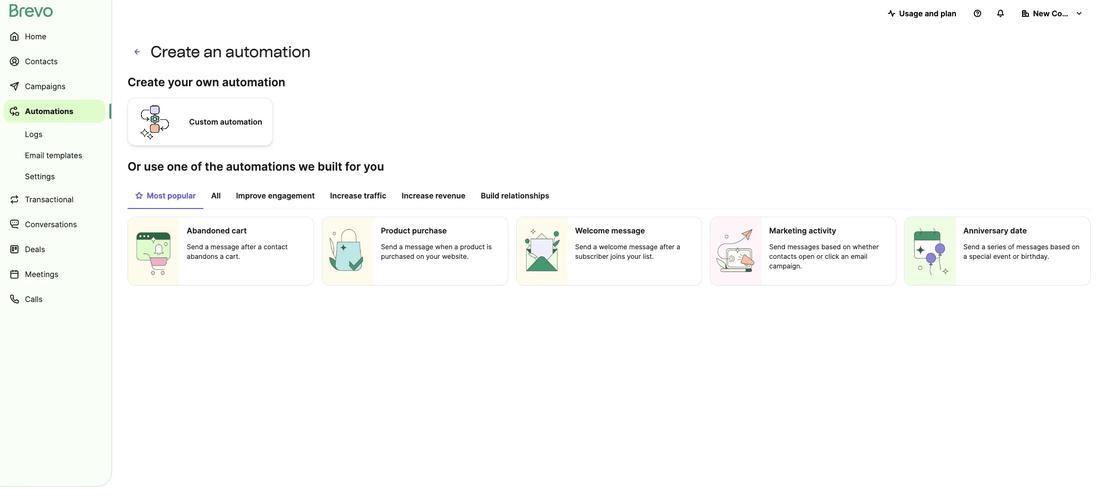 Task type: describe. For each thing, give the bounding box(es) containing it.
send for abandoned
[[187, 243, 203, 251]]

click
[[825, 252, 839, 261]]

automations
[[25, 107, 73, 116]]

joins
[[611, 252, 625, 261]]

build relationships
[[481, 191, 549, 201]]

when
[[435, 243, 453, 251]]

new
[[1033, 9, 1050, 18]]

0 horizontal spatial your
[[168, 75, 193, 89]]

based inside send messages based on whether contacts open or click an email campaign.
[[822, 243, 841, 251]]

email
[[851, 252, 868, 261]]

create for create your own automation
[[128, 75, 165, 89]]

usage and plan button
[[880, 4, 964, 23]]

of for the
[[191, 160, 202, 174]]

calls
[[25, 295, 43, 304]]

automation inside custom automation button
[[220, 117, 262, 127]]

abandoned cart
[[187, 226, 247, 236]]

list.
[[643, 252, 654, 261]]

website.
[[442, 252, 469, 261]]

increase revenue
[[402, 191, 466, 201]]

message inside send a message when a product is purchased on your website.
[[405, 243, 433, 251]]

transactional
[[25, 195, 74, 204]]

deals
[[25, 245, 45, 254]]

or use one of the automations we built for you
[[128, 160, 384, 174]]

campaign.
[[769, 262, 802, 270]]

all link
[[204, 186, 228, 208]]

build
[[481, 191, 499, 201]]

based inside send a series of messages based on a special event or birthday.
[[1051, 243, 1070, 251]]

engagement
[[268, 191, 315, 201]]

logs link
[[4, 125, 106, 144]]

we
[[299, 160, 315, 174]]

0 vertical spatial automation
[[225, 43, 311, 61]]

open
[[799, 252, 815, 261]]

event
[[993, 252, 1011, 261]]

or inside send messages based on whether contacts open or click an email campaign.
[[817, 252, 823, 261]]

contacts link
[[4, 50, 106, 73]]

1 vertical spatial automation
[[222, 75, 285, 89]]

special
[[969, 252, 992, 261]]

on inside send a series of messages based on a special event or birthday.
[[1072, 243, 1080, 251]]

your inside 'send a welcome message after a subscriber joins your list.'
[[627, 252, 641, 261]]

cart.
[[226, 252, 240, 261]]

improve engagement link
[[228, 186, 323, 208]]

home
[[25, 32, 46, 41]]

create an automation
[[151, 43, 311, 61]]

one
[[167, 160, 188, 174]]

usage
[[899, 9, 923, 18]]

on inside send messages based on whether contacts open or click an email campaign.
[[843, 243, 851, 251]]

build relationships link
[[473, 186, 557, 208]]

anniversary date
[[964, 226, 1027, 236]]

or
[[128, 160, 141, 174]]

templates
[[46, 151, 82, 160]]

create your own automation
[[128, 75, 285, 89]]

deals link
[[4, 238, 106, 261]]

plan
[[941, 9, 957, 18]]

contact
[[264, 243, 288, 251]]

message up 'send a welcome message after a subscriber joins your list.'
[[611, 226, 645, 236]]

message inside the send a message after a contact abandons a cart.
[[211, 243, 239, 251]]

increase revenue link
[[394, 186, 473, 208]]

marketing
[[769, 226, 807, 236]]

send a message when a product is purchased on your website.
[[381, 243, 492, 261]]

subscriber
[[575, 252, 609, 261]]

email templates
[[25, 151, 82, 160]]

email templates link
[[4, 146, 106, 165]]

is
[[487, 243, 492, 251]]

home link
[[4, 25, 106, 48]]

improve
[[236, 191, 266, 201]]

abandons
[[187, 252, 218, 261]]

conversations link
[[4, 213, 106, 236]]

0 vertical spatial an
[[204, 43, 222, 61]]

marketing activity
[[769, 226, 836, 236]]

increase traffic link
[[323, 186, 394, 208]]

and
[[925, 9, 939, 18]]

settings
[[25, 172, 55, 181]]

birthday.
[[1021, 252, 1050, 261]]

calls link
[[4, 288, 106, 311]]

new company
[[1033, 9, 1087, 18]]

usage and plan
[[899, 9, 957, 18]]

tab list containing most popular
[[128, 186, 1091, 209]]

revenue
[[436, 191, 466, 201]]

abandoned
[[187, 226, 230, 236]]

for
[[345, 160, 361, 174]]

create for create an automation
[[151, 43, 200, 61]]

meetings link
[[4, 263, 106, 286]]

automations link
[[4, 100, 106, 123]]



Task type: locate. For each thing, give the bounding box(es) containing it.
based
[[822, 243, 841, 251], [1051, 243, 1070, 251]]

increase left revenue
[[402, 191, 434, 201]]

of left the
[[191, 160, 202, 174]]

send messages based on whether contacts open or click an email campaign.
[[769, 243, 879, 270]]

after inside the send a message after a contact abandons a cart.
[[241, 243, 256, 251]]

2 based from the left
[[1051, 243, 1070, 251]]

of for messages
[[1008, 243, 1015, 251]]

welcome
[[575, 226, 610, 236]]

send inside the send a message after a contact abandons a cart.
[[187, 243, 203, 251]]

send up 'abandons'
[[187, 243, 203, 251]]

conversations
[[25, 220, 77, 229]]

1 horizontal spatial based
[[1051, 243, 1070, 251]]

you
[[364, 160, 384, 174]]

custom automation
[[189, 117, 262, 127]]

custom
[[189, 117, 218, 127]]

your inside send a message when a product is purchased on your website.
[[426, 252, 440, 261]]

date
[[1011, 226, 1027, 236]]

campaigns link
[[4, 75, 106, 98]]

1 horizontal spatial after
[[660, 243, 675, 251]]

2 send from the left
[[381, 243, 397, 251]]

activity
[[809, 226, 836, 236]]

3 send from the left
[[575, 243, 591, 251]]

contacts
[[25, 57, 58, 66]]

most popular link
[[128, 186, 204, 209]]

or left click
[[817, 252, 823, 261]]

increase for increase revenue
[[402, 191, 434, 201]]

create
[[151, 43, 200, 61], [128, 75, 165, 89]]

2 after from the left
[[660, 243, 675, 251]]

an inside send messages based on whether contacts open or click an email campaign.
[[841, 252, 849, 261]]

2 increase from the left
[[402, 191, 434, 201]]

1 vertical spatial of
[[1008, 243, 1015, 251]]

0 vertical spatial of
[[191, 160, 202, 174]]

of inside send a series of messages based on a special event or birthday.
[[1008, 243, 1015, 251]]

messages up birthday.
[[1017, 243, 1049, 251]]

0 horizontal spatial on
[[416, 252, 424, 261]]

welcome
[[599, 243, 627, 251]]

welcome message
[[575, 226, 645, 236]]

or inside send a series of messages based on a special event or birthday.
[[1013, 252, 1019, 261]]

use
[[144, 160, 164, 174]]

email
[[25, 151, 44, 160]]

after inside 'send a welcome message after a subscriber joins your list.'
[[660, 243, 675, 251]]

messages inside send messages based on whether contacts open or click an email campaign.
[[788, 243, 820, 251]]

the
[[205, 160, 223, 174]]

purchase
[[412, 226, 447, 236]]

1 based from the left
[[822, 243, 841, 251]]

improve engagement
[[236, 191, 315, 201]]

send inside send a message when a product is purchased on your website.
[[381, 243, 397, 251]]

automations
[[226, 160, 296, 174]]

on inside send a message when a product is purchased on your website.
[[416, 252, 424, 261]]

0 horizontal spatial of
[[191, 160, 202, 174]]

1 horizontal spatial your
[[426, 252, 440, 261]]

1 vertical spatial create
[[128, 75, 165, 89]]

send a welcome message after a subscriber joins your list.
[[575, 243, 680, 261]]

2 horizontal spatial your
[[627, 252, 641, 261]]

of up event
[[1008, 243, 1015, 251]]

send inside 'send a welcome message after a subscriber joins your list.'
[[575, 243, 591, 251]]

settings link
[[4, 167, 106, 186]]

an up own
[[204, 43, 222, 61]]

send up special
[[964, 243, 980, 251]]

2 vertical spatial automation
[[220, 117, 262, 127]]

an
[[204, 43, 222, 61], [841, 252, 849, 261]]

1 horizontal spatial or
[[1013, 252, 1019, 261]]

increase traffic
[[330, 191, 386, 201]]

product purchase
[[381, 226, 447, 236]]

meetings
[[25, 270, 59, 279]]

2 or from the left
[[1013, 252, 1019, 261]]

1 horizontal spatial increase
[[402, 191, 434, 201]]

send for product
[[381, 243, 397, 251]]

1 increase from the left
[[330, 191, 362, 201]]

send for marketing
[[769, 243, 786, 251]]

anniversary
[[964, 226, 1009, 236]]

send up subscriber
[[575, 243, 591, 251]]

your left own
[[168, 75, 193, 89]]

0 horizontal spatial messages
[[788, 243, 820, 251]]

message up list.
[[629, 243, 658, 251]]

send a message after a contact abandons a cart.
[[187, 243, 288, 261]]

0 horizontal spatial an
[[204, 43, 222, 61]]

send for welcome
[[575, 243, 591, 251]]

messages inside send a series of messages based on a special event or birthday.
[[1017, 243, 1049, 251]]

send
[[187, 243, 203, 251], [381, 243, 397, 251], [575, 243, 591, 251], [769, 243, 786, 251], [964, 243, 980, 251]]

or right event
[[1013, 252, 1019, 261]]

1 horizontal spatial messages
[[1017, 243, 1049, 251]]

4 send from the left
[[769, 243, 786, 251]]

contacts
[[769, 252, 797, 261]]

of
[[191, 160, 202, 174], [1008, 243, 1015, 251]]

built
[[318, 160, 342, 174]]

your down when on the left
[[426, 252, 440, 261]]

tab list
[[128, 186, 1091, 209]]

whether
[[853, 243, 879, 251]]

1 messages from the left
[[788, 243, 820, 251]]

after
[[241, 243, 256, 251], [660, 243, 675, 251]]

0 vertical spatial create
[[151, 43, 200, 61]]

your
[[168, 75, 193, 89], [426, 252, 440, 261], [627, 252, 641, 261]]

own
[[196, 75, 219, 89]]

increase
[[330, 191, 362, 201], [402, 191, 434, 201]]

logs
[[25, 130, 43, 139]]

1 horizontal spatial of
[[1008, 243, 1015, 251]]

message inside 'send a welcome message after a subscriber joins your list.'
[[629, 243, 658, 251]]

1 horizontal spatial an
[[841, 252, 849, 261]]

1 or from the left
[[817, 252, 823, 261]]

custom automation button
[[128, 96, 273, 147]]

an right click
[[841, 252, 849, 261]]

purchased
[[381, 252, 414, 261]]

send a series of messages based on a special event or birthday.
[[964, 243, 1080, 261]]

1 vertical spatial an
[[841, 252, 849, 261]]

increase left traffic
[[330, 191, 362, 201]]

send inside send messages based on whether contacts open or click an email campaign.
[[769, 243, 786, 251]]

0 horizontal spatial or
[[817, 252, 823, 261]]

dxrbf image
[[135, 192, 143, 200]]

a
[[205, 243, 209, 251], [258, 243, 262, 251], [399, 243, 403, 251], [454, 243, 458, 251], [593, 243, 597, 251], [677, 243, 680, 251], [982, 243, 986, 251], [220, 252, 224, 261], [964, 252, 967, 261]]

2 messages from the left
[[1017, 243, 1049, 251]]

automation
[[225, 43, 311, 61], [222, 75, 285, 89], [220, 117, 262, 127]]

0 horizontal spatial based
[[822, 243, 841, 251]]

relationships
[[501, 191, 549, 201]]

most popular
[[147, 191, 196, 201]]

0 horizontal spatial increase
[[330, 191, 362, 201]]

increase for increase traffic
[[330, 191, 362, 201]]

0 horizontal spatial after
[[241, 243, 256, 251]]

series
[[987, 243, 1006, 251]]

5 send from the left
[[964, 243, 980, 251]]

send inside send a series of messages based on a special event or birthday.
[[964, 243, 980, 251]]

your left list.
[[627, 252, 641, 261]]

campaigns
[[25, 82, 66, 91]]

2 horizontal spatial on
[[1072, 243, 1080, 251]]

traffic
[[364, 191, 386, 201]]

1 after from the left
[[241, 243, 256, 251]]

product
[[381, 226, 410, 236]]

all
[[211, 191, 221, 201]]

send for anniversary
[[964, 243, 980, 251]]

transactional link
[[4, 188, 106, 211]]

send up purchased
[[381, 243, 397, 251]]

1 horizontal spatial on
[[843, 243, 851, 251]]

1 send from the left
[[187, 243, 203, 251]]

cart
[[232, 226, 247, 236]]

product
[[460, 243, 485, 251]]

messages
[[788, 243, 820, 251], [1017, 243, 1049, 251]]

message up cart.
[[211, 243, 239, 251]]

send up contacts at right bottom
[[769, 243, 786, 251]]

new company button
[[1014, 4, 1091, 23]]

message down product purchase on the left of page
[[405, 243, 433, 251]]

messages up open
[[788, 243, 820, 251]]



Task type: vqa. For each thing, say whether or not it's contained in the screenshot.
second or from the right
yes



